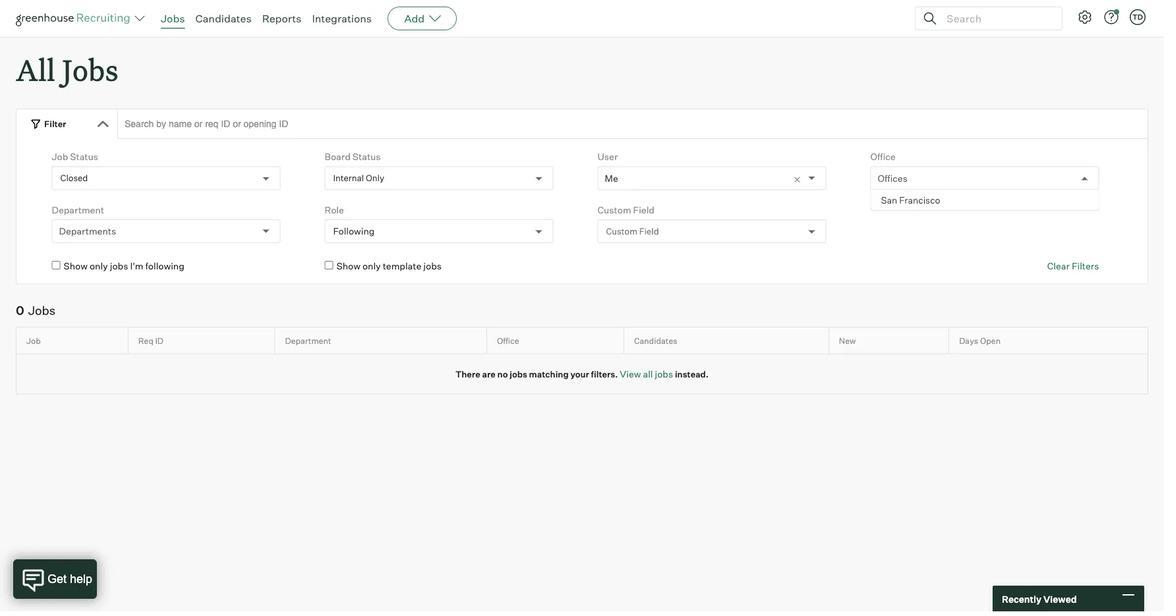 Task type: vqa. For each thing, say whether or not it's contained in the screenshot.
(50) in Designer (50) Offer to be created
no



Task type: locate. For each thing, give the bounding box(es) containing it.
2 status from the left
[[353, 151, 381, 163]]

clear filters
[[1047, 261, 1099, 272]]

td button
[[1127, 7, 1148, 28]]

1 status from the left
[[70, 151, 98, 163]]

viewed
[[1043, 593, 1077, 605]]

show right the show only template jobs option
[[336, 261, 360, 272]]

add button
[[388, 7, 457, 30]]

1 vertical spatial jobs
[[62, 50, 118, 89]]

Search by name or req ID or opening ID text field
[[117, 109, 1148, 139]]

following
[[333, 226, 375, 237]]

only left template
[[362, 261, 381, 272]]

only down departments
[[90, 261, 108, 272]]

me option
[[605, 173, 618, 184]]

req
[[138, 336, 153, 346]]

all
[[643, 368, 653, 380]]

0 jobs
[[16, 303, 56, 318]]

jobs left 'candidates' "link"
[[161, 12, 185, 25]]

1 horizontal spatial job
[[52, 151, 68, 163]]

there are no jobs matching your filters. view all jobs instead.
[[455, 368, 709, 380]]

status
[[70, 151, 98, 163], [353, 151, 381, 163]]

2 only from the left
[[362, 261, 381, 272]]

0 vertical spatial department
[[52, 204, 104, 216]]

jobs down "greenhouse recruiting" image
[[62, 50, 118, 89]]

custom
[[598, 204, 631, 216], [606, 226, 637, 237]]

field
[[633, 204, 655, 216], [639, 226, 659, 237]]

candidates up all
[[634, 336, 677, 346]]

jobs link
[[161, 12, 185, 25]]

0 horizontal spatial status
[[70, 151, 98, 163]]

1 horizontal spatial candidates
[[634, 336, 677, 346]]

1 horizontal spatial only
[[362, 261, 381, 272]]

custom field
[[598, 204, 655, 216], [606, 226, 659, 237]]

jobs
[[161, 12, 185, 25], [62, 50, 118, 89], [28, 303, 56, 318]]

jobs right no
[[510, 369, 527, 379]]

1 vertical spatial candidates
[[634, 336, 677, 346]]

custom field down me option
[[606, 226, 659, 237]]

department
[[52, 204, 104, 216], [285, 336, 331, 346]]

no
[[497, 369, 508, 379]]

job
[[52, 151, 68, 163], [26, 336, 41, 346]]

san francisco
[[881, 194, 940, 206]]

custom down me option
[[606, 226, 637, 237]]

show
[[64, 261, 88, 272], [336, 261, 360, 272]]

clear
[[1047, 261, 1070, 272]]

jobs right 0
[[28, 303, 56, 318]]

integrations link
[[312, 12, 372, 25]]

candidates right 'jobs' link
[[195, 12, 252, 25]]

view
[[620, 368, 641, 380]]

0 horizontal spatial show
[[64, 261, 88, 272]]

0 vertical spatial candidates
[[195, 12, 252, 25]]

job up closed
[[52, 151, 68, 163]]

only for template
[[362, 261, 381, 272]]

all
[[16, 50, 55, 89]]

None field
[[878, 167, 881, 190]]

jobs inside the there are no jobs matching your filters. view all jobs instead.
[[510, 369, 527, 379]]

show right show only jobs i'm following checkbox at top left
[[64, 261, 88, 272]]

greenhouse recruiting image
[[16, 11, 134, 26]]

job down 0 jobs
[[26, 336, 41, 346]]

1 horizontal spatial jobs
[[62, 50, 118, 89]]

custom field down me at the right of the page
[[598, 204, 655, 216]]

san francisco option
[[871, 190, 1098, 210]]

1 vertical spatial department
[[285, 336, 331, 346]]

integrations
[[312, 12, 372, 25]]

are
[[482, 369, 496, 379]]

candidates
[[195, 12, 252, 25], [634, 336, 677, 346]]

1 vertical spatial office
[[497, 336, 519, 346]]

office up offices
[[870, 151, 896, 163]]

1 vertical spatial custom field
[[606, 226, 659, 237]]

0 vertical spatial custom
[[598, 204, 631, 216]]

board
[[325, 151, 351, 163]]

days open
[[959, 336, 1001, 346]]

2 show from the left
[[336, 261, 360, 272]]

jobs right all
[[655, 368, 673, 380]]

custom down me at the right of the page
[[598, 204, 631, 216]]

Show only jobs I'm following checkbox
[[52, 261, 60, 270]]

only
[[90, 261, 108, 272], [362, 261, 381, 272]]

jobs for all jobs
[[62, 50, 118, 89]]

status up closed
[[70, 151, 98, 163]]

1 horizontal spatial show
[[336, 261, 360, 272]]

1 horizontal spatial office
[[870, 151, 896, 163]]

2 vertical spatial jobs
[[28, 303, 56, 318]]

2 horizontal spatial jobs
[[161, 12, 185, 25]]

Show only template jobs checkbox
[[325, 261, 333, 270]]

0 horizontal spatial office
[[497, 336, 519, 346]]

0 vertical spatial jobs
[[161, 12, 185, 25]]

1 vertical spatial job
[[26, 336, 41, 346]]

0 horizontal spatial only
[[90, 261, 108, 272]]

1 only from the left
[[90, 261, 108, 272]]

0 vertical spatial job
[[52, 151, 68, 163]]

reports
[[262, 12, 301, 25]]

recently
[[1002, 593, 1041, 605]]

all jobs
[[16, 50, 118, 89]]

0
[[16, 303, 24, 318]]

td button
[[1130, 9, 1146, 25]]

0 horizontal spatial jobs
[[28, 303, 56, 318]]

1 horizontal spatial department
[[285, 336, 331, 346]]

0 horizontal spatial job
[[26, 336, 41, 346]]

template
[[383, 261, 421, 272]]

board status
[[325, 151, 381, 163]]

status up internal only
[[353, 151, 381, 163]]

office
[[870, 151, 896, 163], [497, 336, 519, 346]]

new
[[839, 336, 856, 346]]

office up no
[[497, 336, 519, 346]]

closed
[[60, 173, 88, 184]]

days
[[959, 336, 978, 346]]

filters.
[[591, 369, 618, 379]]

1 horizontal spatial status
[[353, 151, 381, 163]]

jobs
[[110, 261, 128, 272], [423, 261, 442, 272], [655, 368, 673, 380], [510, 369, 527, 379]]

1 show from the left
[[64, 261, 88, 272]]



Task type: describe. For each thing, give the bounding box(es) containing it.
user
[[598, 151, 618, 163]]

recently viewed
[[1002, 593, 1077, 605]]

candidates link
[[195, 12, 252, 25]]

configure image
[[1077, 9, 1093, 25]]

matching
[[529, 369, 569, 379]]

id
[[155, 336, 163, 346]]

role
[[325, 204, 344, 216]]

td
[[1132, 13, 1143, 21]]

status for board status
[[353, 151, 381, 163]]

instead.
[[675, 369, 709, 379]]

filters
[[1072, 261, 1099, 272]]

show for show only template jobs
[[336, 261, 360, 272]]

following
[[145, 261, 184, 272]]

show only jobs i'm following
[[64, 261, 184, 272]]

jobs left i'm
[[110, 261, 128, 272]]

open
[[980, 336, 1001, 346]]

internal only
[[333, 173, 384, 184]]

view all jobs link
[[620, 368, 673, 380]]

i'm
[[130, 261, 143, 272]]

0 horizontal spatial candidates
[[195, 12, 252, 25]]

add
[[404, 12, 425, 25]]

clear value element
[[793, 167, 808, 190]]

status for job status
[[70, 151, 98, 163]]

1 vertical spatial custom
[[606, 226, 637, 237]]

clear value image
[[793, 175, 802, 185]]

show for show only jobs i'm following
[[64, 261, 88, 272]]

clear filters link
[[1047, 260, 1099, 273]]

departments
[[59, 226, 116, 237]]

0 vertical spatial office
[[870, 151, 896, 163]]

only
[[366, 173, 384, 184]]

0 horizontal spatial department
[[52, 204, 104, 216]]

0 vertical spatial field
[[633, 204, 655, 216]]

internal
[[333, 173, 364, 184]]

reports link
[[262, 12, 301, 25]]

offices
[[878, 173, 908, 184]]

0 vertical spatial custom field
[[598, 204, 655, 216]]

req id
[[138, 336, 163, 346]]

1 vertical spatial field
[[639, 226, 659, 237]]

jobs right template
[[423, 261, 442, 272]]

filter
[[44, 118, 66, 129]]

jobs for 0 jobs
[[28, 303, 56, 318]]

me
[[605, 173, 618, 184]]

francisco
[[899, 194, 940, 206]]

san
[[881, 194, 897, 206]]

show only template jobs
[[336, 261, 442, 272]]

your
[[570, 369, 589, 379]]

job for job status
[[52, 151, 68, 163]]

Search text field
[[943, 9, 1050, 28]]

job for job
[[26, 336, 41, 346]]

there
[[455, 369, 480, 379]]

only for jobs
[[90, 261, 108, 272]]

job status
[[52, 151, 98, 163]]



